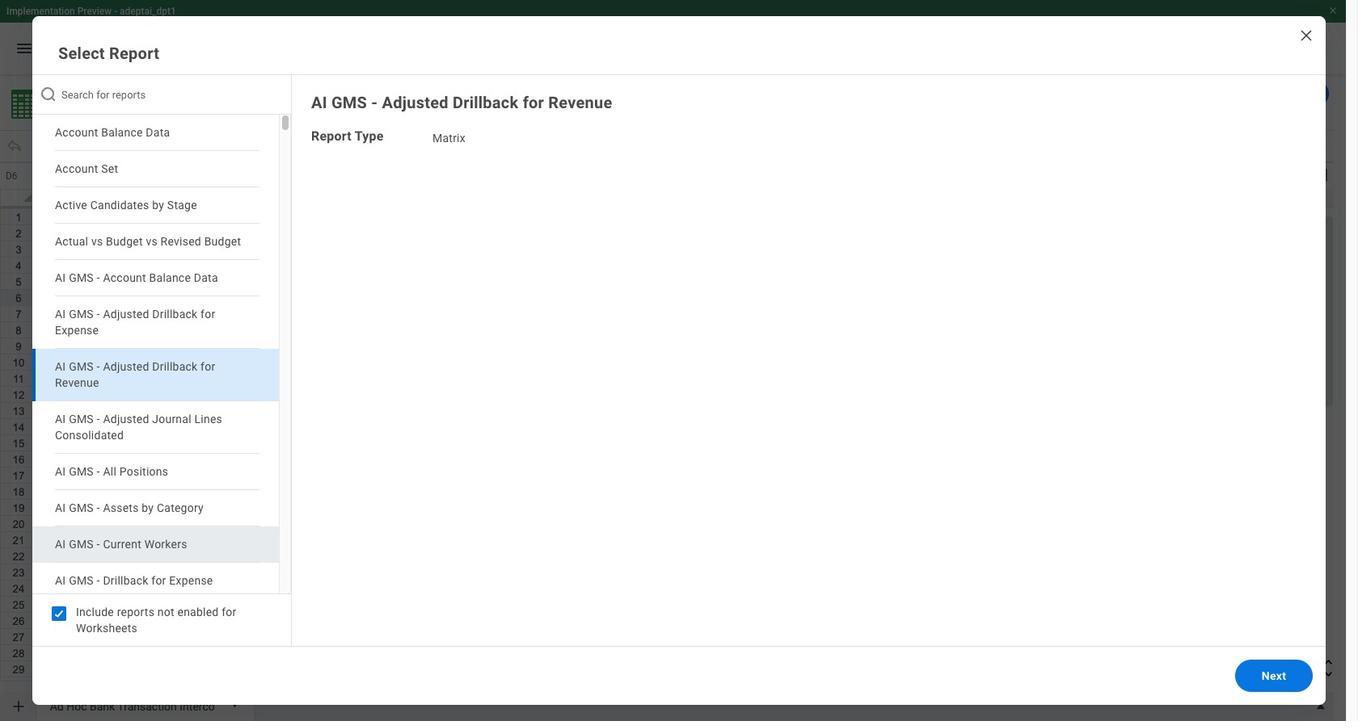 Task type: locate. For each thing, give the bounding box(es) containing it.
None text field
[[504, 467, 855, 499]]

transaction inside 'button'
[[117, 701, 177, 714]]

1 vertical spatial bank
[[90, 701, 115, 714]]

1 vertical spatial ad
[[50, 701, 64, 714]]

1 vertical spatial account
[[55, 162, 98, 175]]

report type
[[311, 129, 384, 144]]

0 horizontal spatial all
[[103, 466, 116, 479]]

0 horizontal spatial expense
[[55, 324, 99, 337]]

-
[[114, 6, 117, 17], [371, 93, 378, 112], [97, 272, 100, 285], [97, 308, 100, 321], [97, 361, 100, 374], [97, 413, 100, 426], [97, 466, 100, 479], [97, 502, 100, 515], [97, 538, 100, 551], [97, 575, 100, 588]]

hoc inside ad hoc bank transaction intercompany event (default definition) button
[[76, 84, 105, 103]]

matrix
[[433, 132, 466, 145]]

ai
[[311, 93, 327, 112], [55, 272, 66, 285], [55, 308, 66, 321], [55, 361, 66, 374], [55, 413, 66, 426], [55, 466, 66, 479], [55, 502, 66, 515], [55, 538, 66, 551], [55, 575, 66, 588]]

0 vertical spatial ai gms - adjusted drillback for revenue
[[311, 93, 612, 112]]

bank
[[109, 84, 145, 103], [90, 701, 115, 714]]

0 horizontal spatial budget
[[106, 235, 143, 248]]

budget
[[106, 235, 143, 248], [204, 235, 241, 248]]

next button
[[1235, 661, 1313, 693]]

report
[[109, 44, 159, 63], [311, 129, 352, 144]]

ai gms - drillback for expense
[[55, 575, 213, 588]]

0 vertical spatial all
[[331, 113, 344, 126]]

balance up set
[[101, 126, 143, 139]]

ai gms - adjusted drillback for revenue
[[311, 93, 612, 112], [55, 361, 215, 390]]

region containing account balance data
[[32, 75, 291, 647]]

1 horizontal spatial revenue
[[548, 93, 612, 112]]

none text field inside create pivot table dialog
[[504, 467, 855, 499]]

0 vertical spatial expense
[[55, 324, 99, 337]]

gms inside ai gms - adjusted journal lines consolidated
[[69, 413, 94, 426]]

drillback down 'ai gms - account balance data'
[[152, 308, 198, 321]]

0 vertical spatial bank
[[109, 84, 145, 103]]

assets
[[103, 502, 139, 515]]

0 vertical spatial revenue
[[548, 93, 612, 112]]

menus menu bar
[[42, 108, 325, 130]]

ai gms - adjusted drillback for revenue down ai gms - adjusted drillback for expense
[[55, 361, 215, 390]]

all
[[331, 113, 344, 126], [103, 466, 116, 479]]

- down 'ai gms - account balance data'
[[97, 308, 100, 321]]

revenue
[[548, 93, 612, 112], [55, 377, 99, 390]]

- inside ai gms - adjusted drillback for expense
[[97, 308, 100, 321]]

1 horizontal spatial budget
[[204, 235, 241, 248]]

all changes are saved automatically
[[331, 113, 512, 126]]

grid
[[0, 189, 1358, 722]]

transaction up menus menu bar
[[149, 84, 235, 103]]

1 vertical spatial revenue
[[55, 377, 99, 390]]

1 vertical spatial data
[[194, 272, 218, 285]]

ai gms - adjusted drillback for revenue up automatically
[[311, 93, 612, 112]]

- up consolidated
[[97, 413, 100, 426]]

budget right revised
[[204, 235, 241, 248]]

0 vertical spatial transaction
[[149, 84, 235, 103]]

transaction inside button
[[149, 84, 235, 103]]

gms inside ai gms - adjusted drillback for expense
[[69, 308, 94, 321]]

all up report type
[[331, 113, 344, 126]]

0 vertical spatial hoc
[[76, 84, 105, 103]]

ai inside ai gms - adjusted drillback for expense
[[55, 308, 66, 321]]

journal
[[152, 413, 191, 426]]

category
[[157, 502, 204, 515]]

hoc for ad hoc bank transaction intercompany event (default definition)
[[76, 84, 105, 103]]

are
[[393, 113, 408, 126]]

Source Data text field
[[504, 271, 855, 304]]

by
[[152, 199, 164, 212], [142, 502, 154, 515]]

reports element
[[32, 115, 291, 600]]

region
[[32, 75, 291, 647]]

ad inside button
[[52, 84, 72, 103]]

1 vertical spatial report
[[311, 129, 352, 144]]

ad
[[52, 84, 72, 103], [50, 701, 64, 714]]

1 vertical spatial by
[[142, 502, 154, 515]]

0 horizontal spatial vs
[[91, 235, 103, 248]]

ai inside ai gms - adjusted drillback for revenue
[[55, 361, 66, 374]]

hoc for ad hoc bank transaction interco
[[66, 701, 87, 714]]

preview
[[77, 6, 112, 17]]

bank for ad hoc bank transaction intercompany event (default definition)
[[109, 84, 145, 103]]

bank down worksheets
[[90, 701, 115, 714]]

1 horizontal spatial all
[[331, 113, 344, 126]]

1 vertical spatial hoc
[[66, 701, 87, 714]]

account left set
[[55, 162, 98, 175]]

bank inside button
[[109, 84, 145, 103]]

1 horizontal spatial ai gms - adjusted drillback for revenue
[[311, 93, 612, 112]]

expense up 'enabled'
[[169, 575, 213, 588]]

vs right actual
[[91, 235, 103, 248]]

report down adeptai_dpt1
[[109, 44, 159, 63]]

drillback
[[453, 93, 519, 112], [152, 308, 198, 321], [152, 361, 198, 374], [103, 575, 148, 588]]

1 horizontal spatial balance
[[149, 272, 191, 285]]

1 horizontal spatial expense
[[169, 575, 213, 588]]

1 vs from the left
[[91, 235, 103, 248]]

underline image
[[258, 138, 275, 154]]

balance down revised
[[149, 272, 191, 285]]

0 horizontal spatial balance
[[101, 126, 143, 139]]

ad inside 'button'
[[50, 701, 64, 714]]

1 vertical spatial transaction
[[117, 701, 177, 714]]

adjusted down ai gms - adjusted drillback for expense
[[103, 361, 149, 374]]

transaction
[[149, 84, 235, 103], [117, 701, 177, 714]]

bank inside 'button'
[[90, 701, 115, 714]]

ad hoc bank transaction intercompany event (default definition)
[[52, 84, 526, 103]]

adjusted up consolidated
[[103, 413, 149, 426]]

0 horizontal spatial data
[[146, 126, 170, 139]]

hoc inside ad hoc bank transaction interco 'button'
[[66, 701, 87, 714]]

0 horizontal spatial revenue
[[55, 377, 99, 390]]

active
[[55, 199, 87, 212]]

1 vertical spatial ai gms - adjusted drillback for revenue
[[55, 361, 215, 390]]

create pivot table dialog
[[477, 183, 881, 591]]

by right the assets
[[142, 502, 154, 515]]

ad hoc bank transaction interco
[[50, 701, 215, 714]]

include reports not enabled for worksheets
[[76, 606, 236, 635]]

0 vertical spatial ad
[[52, 84, 72, 103]]

for
[[523, 93, 544, 112], [201, 308, 215, 321], [201, 361, 215, 374], [151, 575, 166, 588], [222, 606, 236, 619]]

hoc right add footer ws image
[[66, 701, 87, 714]]

- right preview
[[114, 6, 117, 17]]

bank up account balance data
[[109, 84, 145, 103]]

None text field
[[2, 165, 48, 188]]

expense
[[55, 324, 99, 337], [169, 575, 213, 588]]

all left positions
[[103, 466, 116, 479]]

0 vertical spatial balance
[[101, 126, 143, 139]]

lines
[[194, 413, 222, 426]]

1 horizontal spatial vs
[[146, 235, 158, 248]]

account up account set
[[55, 126, 98, 139]]

report left type
[[311, 129, 352, 144]]

hoc down select
[[76, 84, 105, 103]]

ad for ad hoc bank transaction interco
[[50, 701, 64, 714]]

data down search for reports field
[[146, 126, 170, 139]]

1 horizontal spatial data
[[194, 272, 218, 285]]

1 vertical spatial all
[[103, 466, 116, 479]]

account down actual vs budget vs revised budget at the top left of the page
[[103, 272, 146, 285]]

consolidated
[[55, 429, 124, 442]]

0 horizontal spatial report
[[109, 44, 159, 63]]

data down revised
[[194, 272, 218, 285]]

drillback up automatically
[[453, 93, 519, 112]]

hoc
[[76, 84, 105, 103], [66, 701, 87, 714]]

italics image
[[231, 138, 247, 154]]

gms
[[331, 93, 367, 112], [69, 272, 94, 285], [69, 308, 94, 321], [69, 361, 94, 374], [69, 413, 94, 426], [69, 466, 94, 479], [69, 502, 94, 515], [69, 538, 94, 551], [69, 575, 94, 588]]

vs left revised
[[146, 235, 158, 248]]

for inside include reports not enabled for worksheets
[[222, 606, 236, 619]]

expense down 'ai gms - account balance data'
[[55, 324, 99, 337]]

- down consolidated
[[97, 466, 100, 479]]

transaction left interco
[[117, 701, 177, 714]]

include
[[76, 606, 114, 619]]

enabled
[[177, 606, 219, 619]]

1 horizontal spatial report
[[311, 129, 352, 144]]

balance
[[101, 126, 143, 139], [149, 272, 191, 285]]

search image
[[39, 85, 58, 104]]

budget down active candidates by stage
[[106, 235, 143, 248]]

ad right add footer ws image
[[50, 701, 64, 714]]

adjusted down 'ai gms - account balance data'
[[103, 308, 149, 321]]

by left "stage"
[[152, 199, 164, 212]]

0 horizontal spatial ai gms - adjusted drillback for revenue
[[55, 361, 215, 390]]

- up the include
[[97, 575, 100, 588]]

adjusted
[[382, 93, 448, 112], [103, 308, 149, 321], [103, 361, 149, 374], [103, 413, 149, 426]]

1 vertical spatial balance
[[149, 272, 191, 285]]

account
[[55, 126, 98, 139], [55, 162, 98, 175], [103, 272, 146, 285]]

data
[[146, 126, 170, 139], [194, 272, 218, 285]]

next
[[1262, 670, 1286, 683]]

vs
[[91, 235, 103, 248], [146, 235, 158, 248]]

0 vertical spatial account
[[55, 126, 98, 139]]

ad down select
[[52, 84, 72, 103]]

x image
[[1298, 27, 1315, 44]]



Task type: vqa. For each thing, say whether or not it's contained in the screenshot.
rightmost list
no



Task type: describe. For each thing, give the bounding box(es) containing it.
- up changes
[[371, 93, 378, 112]]

chevron up circle image
[[1311, 138, 1327, 154]]

type
[[355, 129, 384, 144]]

current
[[103, 538, 141, 551]]

select
[[58, 44, 105, 63]]

account balance data
[[55, 126, 170, 139]]

candidates
[[90, 199, 149, 212]]

- inside ai gms - adjusted journal lines consolidated
[[97, 413, 100, 426]]

- up ai gms - adjusted drillback for expense
[[97, 272, 100, 285]]

saved
[[411, 113, 441, 126]]

ai gms - all positions
[[55, 466, 168, 479]]

- left the assets
[[97, 502, 100, 515]]

account for account set
[[55, 162, 98, 175]]

transaction for intercompany
[[149, 84, 235, 103]]

ai gms - account balance data
[[55, 272, 218, 285]]

set
[[101, 162, 118, 175]]

adeptai_dpt1
[[120, 6, 176, 17]]

(default
[[388, 84, 446, 103]]

formula editor image
[[1310, 166, 1330, 185]]

all inside reports element
[[103, 466, 116, 479]]

ad hoc bank transaction interco button
[[43, 693, 221, 719]]

ai gms - current workers
[[55, 538, 187, 551]]

ad for ad hoc bank transaction intercompany event (default definition)
[[52, 84, 72, 103]]

toolbar container region
[[0, 130, 1305, 162]]

2 vertical spatial account
[[103, 272, 146, 285]]

- down ai gms - adjusted drillback for expense
[[97, 361, 100, 374]]

- left current
[[97, 538, 100, 551]]

positions
[[119, 466, 168, 479]]

2 budget from the left
[[204, 235, 241, 248]]

0 vertical spatial report
[[109, 44, 159, 63]]

transaction for interco
[[117, 701, 177, 714]]

changes
[[347, 113, 390, 126]]

stage
[[167, 199, 197, 212]]

interco
[[180, 701, 215, 714]]

reports
[[117, 606, 154, 619]]

select report
[[58, 44, 159, 63]]

ad hoc bank transaction intercompany event (default definition) button
[[44, 82, 555, 105]]

select report dialog
[[32, 16, 1326, 706]]

ai gms - adjusted journal lines consolidated
[[55, 413, 222, 442]]

fx image
[[52, 167, 71, 186]]

implementation
[[6, 6, 75, 17]]

implementation preview -   adeptai_dpt1
[[6, 6, 176, 17]]

implementation preview -   adeptai_dpt1 banner
[[0, 0, 1346, 74]]

all changes are saved automatically button
[[325, 112, 512, 127]]

worksheets
[[76, 623, 137, 635]]

adjusted inside ai gms - adjusted drillback for expense
[[103, 308, 149, 321]]

all inside button
[[331, 113, 344, 126]]

revised
[[161, 235, 201, 248]]

Search for reports field
[[32, 89, 291, 101]]

ai gms - adjusted drillback for revenue inside reports element
[[55, 361, 215, 390]]

drillback up reports
[[103, 575, 148, 588]]

drillback up journal
[[152, 361, 198, 374]]

region inside select report dialog
[[32, 75, 291, 647]]

actual
[[55, 235, 88, 248]]

intercompany
[[239, 84, 340, 103]]

2 vs from the left
[[146, 235, 158, 248]]

close environment banner image
[[1328, 6, 1338, 15]]

add footer ws image
[[10, 699, 27, 715]]

ai inside ai gms - adjusted journal lines consolidated
[[55, 413, 66, 426]]

definition)
[[450, 84, 526, 103]]

profile logan mcneil element
[[1291, 31, 1336, 66]]

expense inside ai gms - adjusted drillback for expense
[[55, 324, 99, 337]]

1 vertical spatial expense
[[169, 575, 213, 588]]

account set
[[55, 162, 118, 175]]

0 vertical spatial by
[[152, 199, 164, 212]]

adjusted up all changes are saved automatically
[[382, 93, 448, 112]]

bank for ad hoc bank transaction interco
[[90, 701, 115, 714]]

bold image
[[203, 138, 220, 154]]

revenue inside ai gms - adjusted drillback for revenue
[[55, 377, 99, 390]]

event
[[344, 84, 384, 103]]

drillback inside ai gms - adjusted drillback for expense
[[152, 308, 198, 321]]

1 budget from the left
[[106, 235, 143, 248]]

ai gms - adjusted drillback for expense
[[55, 308, 215, 337]]

not
[[157, 606, 174, 619]]

0 vertical spatial data
[[146, 126, 170, 139]]

actual vs budget vs revised budget
[[55, 235, 241, 248]]

- inside banner
[[114, 6, 117, 17]]

adjusted inside ai gms - adjusted journal lines consolidated
[[103, 413, 149, 426]]

account for account balance data
[[55, 126, 98, 139]]

active candidates by stage
[[55, 199, 197, 212]]

ai gms - assets by category
[[55, 502, 204, 515]]

workers
[[144, 538, 187, 551]]

for inside ai gms - adjusted drillback for expense
[[201, 308, 215, 321]]

automatically
[[444, 113, 512, 126]]



